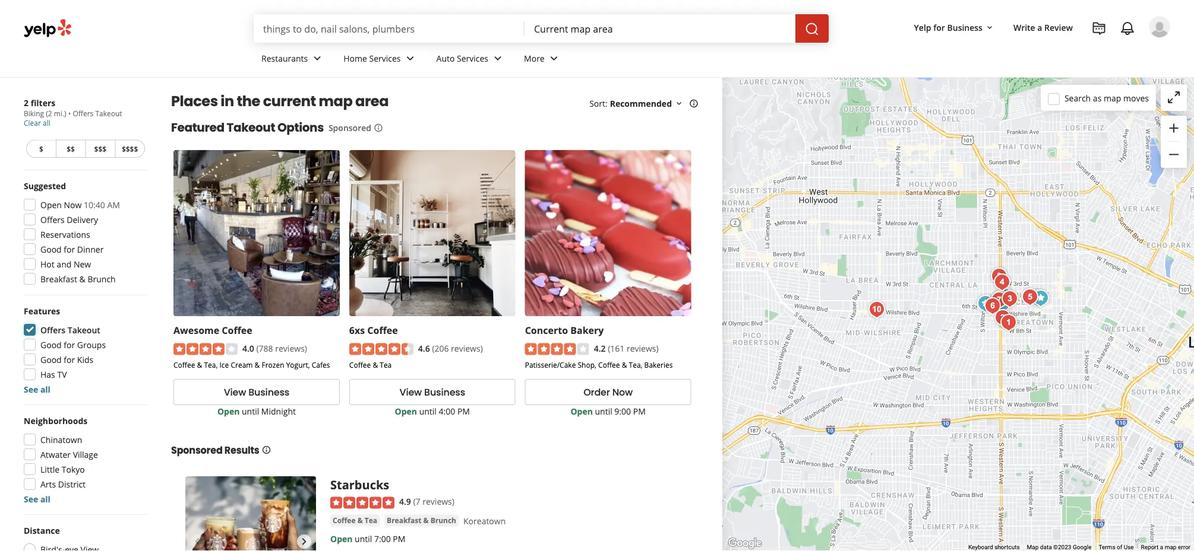 Task type: vqa. For each thing, say whether or not it's contained in the screenshot.
Offers Military Discount in More Features dialog
no



Task type: locate. For each thing, give the bounding box(es) containing it.
korea town pizza company image
[[981, 295, 1005, 318]]

see all down "has"
[[24, 384, 50, 395]]

16 chevron down v2 image
[[985, 23, 994, 32], [674, 99, 684, 108]]

reviews) right (206
[[451, 343, 483, 354]]

see all button down arts
[[24, 494, 50, 505]]

map left error
[[1165, 545, 1176, 552]]

0 horizontal spatial now
[[64, 199, 82, 211]]

tea,
[[204, 360, 218, 370], [629, 360, 642, 370]]

open for concerto
[[571, 406, 593, 417]]

see all button down "has"
[[24, 384, 50, 395]]

sponsored left 16 info v2 icon
[[328, 122, 371, 133]]

services left 24 chevron down v2 icon
[[457, 53, 488, 64]]

$$$$
[[122, 144, 138, 154]]

group containing features
[[20, 305, 147, 396]]

patisserie/cake shop, coffee & tea, bakeries
[[525, 360, 673, 370]]

2 24 chevron down v2 image from the left
[[403, 51, 417, 66]]

now inside group
[[64, 199, 82, 211]]

1 view business from the left
[[224, 386, 289, 400]]

open for 6xs
[[395, 406, 417, 417]]

brunch down new
[[88, 274, 116, 285]]

$ button
[[26, 140, 56, 158]]

(161
[[608, 343, 625, 354]]

open for awesome
[[217, 406, 240, 417]]

sort:
[[589, 98, 608, 109]]

2 services from the left
[[457, 53, 488, 64]]

1 horizontal spatial 16 info v2 image
[[689, 99, 699, 108]]

offers takeout
[[40, 325, 100, 336]]

0 vertical spatial see
[[24, 384, 38, 395]]

1 see all from the top
[[24, 384, 50, 395]]

ice
[[220, 360, 229, 370]]

kids
[[77, 354, 93, 366]]

1 good from the top
[[40, 244, 62, 255]]

tea, down "4.2 (161 reviews)"
[[629, 360, 642, 370]]

1 horizontal spatial breakfast & brunch
[[387, 516, 456, 526]]

concerto
[[525, 324, 568, 337]]

0 horizontal spatial services
[[369, 53, 401, 64]]

1 vertical spatial a
[[1160, 545, 1163, 552]]

0 horizontal spatial 24 chevron down v2 image
[[310, 51, 324, 66]]

open until 4:00 pm
[[395, 406, 470, 417]]

now up the 9:00
[[612, 386, 633, 400]]

clear all link
[[24, 118, 50, 128]]

3 24 chevron down v2 image from the left
[[547, 51, 561, 66]]

reviews) up bakeries
[[627, 343, 659, 354]]

in
[[221, 91, 234, 111]]

view business up open until 4:00 pm at the bottom of page
[[399, 386, 465, 400]]

offers delivery
[[40, 214, 98, 225]]

village
[[73, 449, 98, 461]]

breakfast inside breakfast & brunch "button"
[[387, 516, 421, 526]]

good up good for kids
[[40, 339, 62, 351]]

16 info v2 image
[[689, 99, 699, 108], [262, 446, 271, 455]]

0 horizontal spatial breakfast
[[40, 274, 77, 285]]

business up midnight
[[248, 386, 289, 400]]

brunch inside breakfast & brunch "button"
[[430, 516, 456, 526]]

group containing suggested
[[20, 180, 147, 289]]

distance
[[24, 525, 60, 537]]

0 vertical spatial see all
[[24, 384, 50, 395]]

for right yelp
[[933, 22, 945, 33]]

auto services
[[436, 53, 488, 64]]

1 horizontal spatial 24 chevron down v2 image
[[403, 51, 417, 66]]

map left area
[[319, 91, 352, 111]]

24 chevron down v2 image inside restaurants 'link'
[[310, 51, 324, 66]]

services right "home"
[[369, 53, 401, 64]]

breakfast & brunch inside "button"
[[387, 516, 456, 526]]

1 tea, from the left
[[204, 360, 218, 370]]

for up hot and new
[[64, 244, 75, 255]]

24 chevron down v2 image right the "restaurants"
[[310, 51, 324, 66]]

0 horizontal spatial pm
[[393, 534, 405, 545]]

all
[[43, 118, 50, 128], [40, 384, 50, 395], [40, 494, 50, 505]]

view down cream
[[224, 386, 246, 400]]

breakfast & brunch link
[[384, 515, 459, 527]]

2 see all button from the top
[[24, 494, 50, 505]]

options
[[277, 119, 324, 136]]

& down 4.9 star rating image on the left of the page
[[357, 516, 363, 526]]

takeout inside 2 filters biking (2 mi.) • offers takeout clear all
[[95, 109, 122, 119]]

1 vertical spatial 16 chevron down v2 image
[[674, 99, 684, 108]]

starbucks image
[[991, 292, 1015, 316]]

16 chevron down v2 image inside recommended 'popup button'
[[674, 99, 684, 108]]

1 vertical spatial coffee & tea
[[333, 516, 377, 526]]

2 see all from the top
[[24, 494, 50, 505]]

0 horizontal spatial business
[[248, 386, 289, 400]]

24 chevron down v2 image for home services
[[403, 51, 417, 66]]

2 good from the top
[[40, 339, 62, 351]]

sponsored for sponsored results
[[171, 444, 223, 458]]

tea down 4.6 star rating image
[[380, 360, 392, 370]]

0 horizontal spatial brunch
[[88, 274, 116, 285]]

1 horizontal spatial 16 chevron down v2 image
[[985, 23, 994, 32]]

starbucks image
[[185, 477, 316, 552]]

view business link up open until midnight
[[173, 380, 340, 406]]

0 vertical spatial breakfast & brunch
[[40, 274, 116, 285]]

1 horizontal spatial business
[[424, 386, 465, 400]]

order
[[583, 386, 610, 400]]

notifications image
[[1120, 21, 1135, 36]]

2 vertical spatial offers
[[40, 325, 65, 336]]

open until midnight
[[217, 406, 296, 417]]

& right cream
[[255, 360, 260, 370]]

open down suggested
[[40, 199, 62, 211]]

pm right the 4:00
[[457, 406, 470, 417]]

2 see from the top
[[24, 494, 38, 505]]

california rock'n sushi - los angeles image
[[987, 289, 1011, 312]]

bakery
[[570, 324, 604, 337]]

until
[[242, 406, 259, 417], [419, 406, 437, 417], [595, 406, 612, 417], [355, 534, 372, 545]]

cassell's hamburgers image
[[1018, 286, 1042, 309]]

coffee & tea inside "button"
[[333, 516, 377, 526]]

offers for offers takeout
[[40, 325, 65, 336]]

1 vertical spatial see all button
[[24, 494, 50, 505]]

0 vertical spatial breakfast
[[40, 274, 77, 285]]

see for arts
[[24, 494, 38, 505]]

sponsored left results
[[171, 444, 223, 458]]

0 horizontal spatial 16 info v2 image
[[262, 446, 271, 455]]

frozen
[[262, 360, 284, 370]]

business inside button
[[947, 22, 983, 33]]

takeout down the
[[227, 119, 275, 136]]

for down good for groups
[[64, 354, 75, 366]]

0 vertical spatial tea
[[380, 360, 392, 370]]

1 horizontal spatial a
[[1160, 545, 1163, 552]]

16 info v2 image
[[374, 123, 383, 133]]

1 horizontal spatial pm
[[457, 406, 470, 417]]

reviews) right (7
[[423, 497, 454, 508]]

search image
[[805, 22, 819, 36]]

1 vertical spatial now
[[612, 386, 633, 400]]

4.9 star rating image
[[330, 498, 394, 509]]

0 horizontal spatial 16 chevron down v2 image
[[674, 99, 684, 108]]

for inside button
[[933, 22, 945, 33]]

good up has tv
[[40, 354, 62, 366]]

pm right the 9:00
[[633, 406, 646, 417]]

breakfast & brunch inside group
[[40, 274, 116, 285]]

1 horizontal spatial services
[[457, 53, 488, 64]]

concerto bakery image
[[1025, 287, 1049, 311]]

for for groups
[[64, 339, 75, 351]]

a right write
[[1037, 22, 1042, 33]]

delivery
[[67, 214, 98, 225]]

breakfast down and on the left top of page
[[40, 274, 77, 285]]

0 vertical spatial good
[[40, 244, 62, 255]]

for down offers takeout
[[64, 339, 75, 351]]

0 vertical spatial now
[[64, 199, 82, 211]]

2 none field from the left
[[534, 22, 786, 35]]

all down arts
[[40, 494, 50, 505]]

24 chevron down v2 image inside home services link
[[403, 51, 417, 66]]

auto
[[436, 53, 455, 64]]

coffee & tea button
[[330, 515, 380, 527]]

breakfast & brunch down new
[[40, 274, 116, 285]]

restaurants link
[[252, 43, 334, 77]]

1 horizontal spatial tea,
[[629, 360, 642, 370]]

16 info v2 image right results
[[262, 446, 271, 455]]

terms
[[1099, 545, 1115, 552]]

district
[[58, 479, 86, 490]]

now up the offers delivery
[[64, 199, 82, 211]]

map right as
[[1104, 93, 1121, 104]]

1 vertical spatial see all
[[24, 494, 50, 505]]

open until 7:00 pm
[[330, 534, 405, 545]]

0 horizontal spatial sponsored
[[171, 444, 223, 458]]

1 vertical spatial breakfast
[[387, 516, 421, 526]]

a right report at the bottom right of the page
[[1160, 545, 1163, 552]]

$$$ button
[[85, 140, 115, 158]]

business up the 4:00
[[424, 386, 465, 400]]

16 chevron down v2 image inside yelp for business button
[[985, 23, 994, 32]]

view business
[[224, 386, 289, 400], [399, 386, 465, 400]]

tea
[[380, 360, 392, 370], [365, 516, 377, 526]]

map for report a map error
[[1165, 545, 1176, 552]]

16 chevron down v2 image left write
[[985, 23, 994, 32]]

see up neighborhoods
[[24, 384, 38, 395]]

1 vertical spatial good
[[40, 339, 62, 351]]

hae ha heng thai bistro image
[[987, 265, 1011, 289]]

24 chevron down v2 image right more
[[547, 51, 561, 66]]

0 vertical spatial brunch
[[88, 274, 116, 285]]

open left the 4:00
[[395, 406, 417, 417]]

good up hot
[[40, 244, 62, 255]]

terms of use
[[1099, 545, 1134, 552]]

search as map moves
[[1064, 93, 1149, 104]]

0 vertical spatial see all button
[[24, 384, 50, 395]]

1 horizontal spatial none field
[[534, 22, 786, 35]]

24 chevron down v2 image
[[491, 51, 505, 66]]

1 vertical spatial all
[[40, 384, 50, 395]]

brunch down 4.9 (7 reviews)
[[430, 516, 456, 526]]

1 vertical spatial brunch
[[430, 516, 456, 526]]

services for auto services
[[457, 53, 488, 64]]

until left the 4:00
[[419, 406, 437, 417]]

good for good for groups
[[40, 339, 62, 351]]

tea up open until 7:00 pm
[[365, 516, 377, 526]]

2 view business link from the left
[[349, 380, 515, 406]]

sponsored
[[328, 122, 371, 133], [171, 444, 223, 458]]

view up open until 4:00 pm at the bottom of page
[[399, 386, 422, 400]]

&
[[79, 274, 85, 285], [197, 360, 202, 370], [255, 360, 260, 370], [373, 360, 378, 370], [622, 360, 627, 370], [357, 516, 363, 526], [423, 516, 429, 526]]

& inside group
[[79, 274, 85, 285]]

reviews) for concerto bakery
[[627, 343, 659, 354]]

until left midnight
[[242, 406, 259, 417]]

view business for 6xs coffee
[[399, 386, 465, 400]]

0 horizontal spatial view business
[[224, 386, 289, 400]]

1 services from the left
[[369, 53, 401, 64]]

1 24 chevron down v2 image from the left
[[310, 51, 324, 66]]

group
[[1161, 116, 1187, 168], [20, 180, 147, 289], [20, 305, 147, 396], [20, 415, 147, 506]]

report a map error
[[1141, 545, 1190, 552]]

takeout inside group
[[68, 325, 100, 336]]

0 vertical spatial sponsored
[[328, 122, 371, 133]]

features
[[24, 306, 60, 317]]

group containing neighborhoods
[[20, 415, 147, 506]]

coffee down 4 star rating image
[[173, 360, 195, 370]]

the
[[237, 91, 260, 111]]

Find text field
[[263, 22, 515, 35]]

1 horizontal spatial brunch
[[430, 516, 456, 526]]

0 vertical spatial all
[[43, 118, 50, 128]]

reviews) for awesome coffee
[[275, 343, 307, 354]]

view business link up open until 4:00 pm at the bottom of page
[[349, 380, 515, 406]]

chinatown
[[40, 435, 82, 446]]

the kimbap image
[[990, 271, 1014, 295]]

0 vertical spatial a
[[1037, 22, 1042, 33]]

mo's house of axe image
[[988, 288, 1012, 311]]

4.6 star rating image
[[349, 344, 413, 356]]

view business up open until midnight
[[224, 386, 289, 400]]

coffee down 4.6 star rating image
[[349, 360, 371, 370]]

coffee down 4.9 star rating image on the left of the page
[[333, 516, 356, 526]]

takeout
[[95, 109, 122, 119], [227, 119, 275, 136], [68, 325, 100, 336]]

until left the 9:00
[[595, 406, 612, 417]]

takeout up $$$
[[95, 109, 122, 119]]

24 chevron down v2 image for more
[[547, 51, 561, 66]]

coffee
[[222, 324, 252, 337], [367, 324, 398, 337], [173, 360, 195, 370], [349, 360, 371, 370], [598, 360, 620, 370], [333, 516, 356, 526]]

2 vertical spatial all
[[40, 494, 50, 505]]

2 view from the left
[[399, 386, 422, 400]]

1 vertical spatial tea
[[365, 516, 377, 526]]

1 vertical spatial takeout
[[227, 119, 275, 136]]

see all for arts
[[24, 494, 50, 505]]

0 horizontal spatial view
[[224, 386, 246, 400]]

& down new
[[79, 274, 85, 285]]

user actions element
[[904, 15, 1187, 88]]

16 chevron down v2 image right recommended
[[674, 99, 684, 108]]

1 vertical spatial sponsored
[[171, 444, 223, 458]]

breakfast down 4.9 on the left bottom of page
[[387, 516, 421, 526]]

0 horizontal spatial map
[[319, 91, 352, 111]]

keyboard shortcuts
[[968, 545, 1020, 552]]

view for awesome coffee
[[224, 386, 246, 400]]

1 view from the left
[[224, 386, 246, 400]]

1 horizontal spatial view business
[[399, 386, 465, 400]]

pm for now
[[633, 406, 646, 417]]

$
[[39, 144, 43, 154]]

1 see from the top
[[24, 384, 38, 395]]

2 vertical spatial takeout
[[68, 325, 100, 336]]

business right yelp
[[947, 22, 983, 33]]

1 horizontal spatial sponsored
[[328, 122, 371, 133]]

0 horizontal spatial tea
[[365, 516, 377, 526]]

16 info v2 image down business categories element
[[689, 99, 699, 108]]

None search field
[[254, 14, 831, 43]]

reviews) up the yogurt,
[[275, 343, 307, 354]]

1 horizontal spatial view business link
[[349, 380, 515, 406]]

open up sponsored results
[[217, 406, 240, 417]]

0 horizontal spatial view business link
[[173, 380, 340, 406]]

atwater village
[[40, 449, 98, 461]]

1 horizontal spatial view
[[399, 386, 422, 400]]

error
[[1178, 545, 1190, 552]]

6xs coffee
[[349, 324, 398, 337]]

0 horizontal spatial none field
[[263, 22, 515, 35]]

all inside 2 filters biking (2 mi.) • offers takeout clear all
[[43, 118, 50, 128]]

coffee & tea down 4.9 star rating image on the left of the page
[[333, 516, 377, 526]]

None field
[[263, 22, 515, 35], [534, 22, 786, 35]]

0 horizontal spatial a
[[1037, 22, 1042, 33]]

1 vertical spatial breakfast & brunch
[[387, 516, 456, 526]]

good for kids
[[40, 354, 93, 366]]

2 filters biking (2 mi.) • offers takeout clear all
[[24, 97, 122, 128]]

offers down features
[[40, 325, 65, 336]]

all right clear
[[43, 118, 50, 128]]

1 none field from the left
[[263, 22, 515, 35]]

2 vertical spatial good
[[40, 354, 62, 366]]

good
[[40, 244, 62, 255], [40, 339, 62, 351], [40, 354, 62, 366]]

view business link for 6xs coffee
[[349, 380, 515, 406]]

see
[[24, 384, 38, 395], [24, 494, 38, 505]]

coffee & tea
[[349, 360, 392, 370], [333, 516, 377, 526]]

offers
[[73, 109, 93, 119], [40, 214, 65, 225], [40, 325, 65, 336]]

3 good from the top
[[40, 354, 62, 366]]

yelp for business
[[914, 22, 983, 33]]

see up distance
[[24, 494, 38, 505]]

all down "has"
[[40, 384, 50, 395]]

see all down arts
[[24, 494, 50, 505]]

breakfast & brunch down (7
[[387, 516, 456, 526]]

2 view business from the left
[[399, 386, 465, 400]]

24 chevron down v2 image
[[310, 51, 324, 66], [403, 51, 417, 66], [547, 51, 561, 66]]

good for dinner
[[40, 244, 104, 255]]

tea, left ice
[[204, 360, 218, 370]]

0 vertical spatial takeout
[[95, 109, 122, 119]]

0 vertical spatial 16 chevron down v2 image
[[985, 23, 994, 32]]

9:00
[[614, 406, 631, 417]]

1 horizontal spatial map
[[1104, 93, 1121, 104]]

1 horizontal spatial breakfast
[[387, 516, 421, 526]]

pm right 7:00
[[393, 534, 405, 545]]

map data ©2023 google
[[1027, 545, 1092, 552]]

2 horizontal spatial pm
[[633, 406, 646, 417]]

use
[[1124, 545, 1134, 552]]

1 see all button from the top
[[24, 384, 50, 395]]

1 view business link from the left
[[173, 380, 340, 406]]

0 horizontal spatial tea,
[[204, 360, 218, 370]]

2 horizontal spatial 24 chevron down v2 image
[[547, 51, 561, 66]]

open down order
[[571, 406, 593, 417]]

1 horizontal spatial now
[[612, 386, 633, 400]]

view
[[224, 386, 246, 400], [399, 386, 422, 400]]

1 vertical spatial see
[[24, 494, 38, 505]]

offers right •
[[73, 109, 93, 119]]

1 vertical spatial offers
[[40, 214, 65, 225]]

2 horizontal spatial business
[[947, 22, 983, 33]]

24 chevron down v2 image left auto
[[403, 51, 417, 66]]

report a map error link
[[1141, 545, 1190, 552]]

recommended button
[[610, 98, 684, 109]]

takeout up groups
[[68, 325, 100, 336]]

24 chevron down v2 image inside more 'link'
[[547, 51, 561, 66]]

coffee up 4.6 star rating image
[[367, 324, 398, 337]]

0 vertical spatial offers
[[73, 109, 93, 119]]

offers up reservations
[[40, 214, 65, 225]]

now
[[64, 199, 82, 211], [612, 386, 633, 400]]

coffee & tea down 4.6 star rating image
[[349, 360, 392, 370]]

write a review link
[[1009, 17, 1078, 38]]

0 horizontal spatial breakfast & brunch
[[40, 274, 116, 285]]

breakfast & brunch
[[40, 274, 116, 285], [387, 516, 456, 526]]

2 horizontal spatial map
[[1165, 545, 1176, 552]]



Task type: describe. For each thing, give the bounding box(es) containing it.
expand map image
[[1167, 90, 1181, 104]]

4.2 (161 reviews)
[[594, 343, 659, 354]]

brunch inside group
[[88, 274, 116, 285]]

good for good for kids
[[40, 354, 62, 366]]

cafes
[[312, 360, 330, 370]]

iki ramen image
[[991, 307, 1015, 330]]

clear
[[24, 118, 41, 128]]

keyboard
[[968, 545, 993, 552]]

arts
[[40, 479, 56, 490]]

for for kids
[[64, 354, 75, 366]]

2
[[24, 97, 29, 108]]

featured takeout options
[[171, 119, 324, 136]]

places in the current map area
[[171, 91, 389, 111]]

pm for business
[[457, 406, 470, 417]]

4.9 (7 reviews)
[[399, 497, 454, 508]]

good for good for dinner
[[40, 244, 62, 255]]

bakeries
[[644, 360, 673, 370]]

until for concerto bakery
[[595, 406, 612, 417]]

until left 7:00
[[355, 534, 372, 545]]

restaurants
[[261, 53, 308, 64]]

0 vertical spatial 16 info v2 image
[[689, 99, 699, 108]]

4:00
[[439, 406, 455, 417]]

terms of use link
[[1099, 545, 1134, 552]]

open down coffee & tea "button"
[[330, 534, 353, 545]]

until for 6xs coffee
[[419, 406, 437, 417]]

home services
[[343, 53, 401, 64]]

google image
[[725, 536, 765, 552]]

now for order
[[612, 386, 633, 400]]

reviews) for 6xs coffee
[[451, 343, 483, 354]]

home
[[343, 53, 367, 64]]

none field find
[[263, 22, 515, 35]]

until for awesome coffee
[[242, 406, 259, 417]]

and
[[57, 259, 71, 270]]

mi.)
[[54, 109, 66, 119]]

mateo r. image
[[1149, 16, 1170, 37]]

coffee inside coffee & tea "button"
[[333, 516, 356, 526]]

& down 4.6 star rating image
[[373, 360, 378, 370]]

cream
[[231, 360, 253, 370]]

coffee down (161
[[598, 360, 620, 370]]

takeout for featured takeout options
[[227, 119, 275, 136]]

takeout for offers takeout
[[68, 325, 100, 336]]

1 vertical spatial 16 info v2 image
[[262, 446, 271, 455]]

review
[[1044, 22, 1073, 33]]

1 horizontal spatial tea
[[380, 360, 392, 370]]

open until 9:00 pm
[[571, 406, 646, 417]]

for for dinner
[[64, 244, 75, 255]]

home services link
[[334, 43, 427, 77]]

breakfast & brunch button
[[384, 515, 459, 527]]

4.0 (788 reviews)
[[242, 343, 307, 354]]

coffee & tea link
[[330, 515, 380, 527]]

awesome coffee link
[[173, 324, 252, 337]]

& inside 'link'
[[357, 516, 363, 526]]

view business for awesome coffee
[[224, 386, 289, 400]]

24 chevron down v2 image for restaurants
[[310, 51, 324, 66]]

view business link for awesome coffee
[[173, 380, 340, 406]]

of
[[1117, 545, 1122, 552]]

tea inside coffee & tea "button"
[[365, 516, 377, 526]]

(2
[[46, 109, 52, 119]]

zoom in image
[[1167, 121, 1181, 135]]

see all button for has tv
[[24, 384, 50, 395]]

suggested
[[24, 180, 66, 192]]

midnight
[[261, 406, 296, 417]]

next image
[[297, 535, 311, 550]]

all for neighborhoods
[[40, 494, 50, 505]]

slurpin' ramen bar - los angeles image
[[997, 311, 1021, 335]]

4.9
[[399, 497, 411, 508]]

little
[[40, 464, 59, 476]]

services for home services
[[369, 53, 401, 64]]

7:00
[[374, 534, 391, 545]]

sponsored results
[[171, 444, 259, 458]]

& down "4.2 (161 reviews)"
[[622, 360, 627, 370]]

coffee up 4.0
[[222, 324, 252, 337]]

filters
[[31, 97, 55, 108]]

•
[[68, 109, 71, 119]]

2 tea, from the left
[[629, 360, 642, 370]]

see all for has
[[24, 384, 50, 395]]

now for open
[[64, 199, 82, 211]]

16 chevron down v2 image for recommended
[[674, 99, 684, 108]]

report
[[1141, 545, 1159, 552]]

4 star rating image
[[173, 344, 238, 356]]

has
[[40, 369, 55, 380]]

zoom out image
[[1167, 148, 1181, 162]]

open now 10:40 am
[[40, 199, 120, 211]]

keyboard shortcuts button
[[968, 544, 1020, 552]]

business categories element
[[252, 43, 1170, 77]]

4.6
[[418, 343, 430, 354]]

yelp
[[914, 22, 931, 33]]

(7
[[413, 497, 420, 508]]

previous image
[[190, 535, 204, 550]]

$$ button
[[56, 140, 85, 158]]

map for search as map moves
[[1104, 93, 1121, 104]]

neighborhoods
[[24, 416, 87, 427]]

little tokyo
[[40, 464, 85, 476]]

4.2 star rating image
[[525, 344, 589, 356]]

current
[[263, 91, 316, 111]]

projects image
[[1092, 21, 1106, 36]]

4.2
[[594, 343, 606, 354]]

16 chevron down v2 image for yelp for business
[[985, 23, 994, 32]]

business for awesome coffee
[[248, 386, 289, 400]]

atwater
[[40, 449, 71, 461]]

melo melo coconut dessert image
[[1029, 287, 1053, 311]]

view for 6xs coffee
[[399, 386, 422, 400]]

area
[[355, 91, 389, 111]]

awesome coffee image
[[974, 292, 997, 316]]

6xs coffee link
[[349, 324, 398, 337]]

concerto bakery
[[525, 324, 604, 337]]

offers inside 2 filters biking (2 mi.) • offers takeout clear all
[[73, 109, 93, 119]]

& down 4.9 (7 reviews)
[[423, 516, 429, 526]]

a for report
[[1160, 545, 1163, 552]]

open inside group
[[40, 199, 62, 211]]

met him at a bar image
[[865, 298, 889, 322]]

sponsored for sponsored
[[328, 122, 371, 133]]

offers for offers delivery
[[40, 214, 65, 225]]

all for features
[[40, 384, 50, 395]]

google
[[1073, 545, 1092, 552]]

none field near
[[534, 22, 786, 35]]

featured
[[171, 119, 224, 136]]

for for business
[[933, 22, 945, 33]]

auto services link
[[427, 43, 514, 77]]

data
[[1040, 545, 1052, 552]]

awesome coffee
[[173, 324, 252, 337]]

more link
[[514, 43, 571, 77]]

$$
[[67, 144, 75, 154]]

shop,
[[578, 360, 596, 370]]

(788
[[256, 343, 273, 354]]

see for has
[[24, 384, 38, 395]]

see all button for arts district
[[24, 494, 50, 505]]

concerto image
[[998, 288, 1022, 311]]

business for 6xs coffee
[[424, 386, 465, 400]]

arts district
[[40, 479, 86, 490]]

tv
[[57, 369, 67, 380]]

a for write
[[1037, 22, 1042, 33]]

0 vertical spatial coffee & tea
[[349, 360, 392, 370]]

hot and new
[[40, 259, 91, 270]]

good for groups
[[40, 339, 106, 351]]

6xs coffee image
[[992, 285, 1016, 308]]

patisserie/cake
[[525, 360, 576, 370]]

Near text field
[[534, 22, 786, 35]]

distance option group
[[20, 525, 147, 552]]

& down 4 star rating image
[[197, 360, 202, 370]]

groups
[[77, 339, 106, 351]]

$$$$ button
[[115, 140, 145, 158]]

yogurt,
[[286, 360, 310, 370]]

tokyo
[[62, 464, 85, 476]]

more
[[524, 53, 545, 64]]

dinner
[[77, 244, 104, 255]]

map region
[[573, 48, 1194, 552]]

©2023
[[1053, 545, 1071, 552]]

concerto bakery link
[[525, 324, 604, 337]]

slideshow element
[[185, 477, 316, 552]]

breakfast inside group
[[40, 274, 77, 285]]



